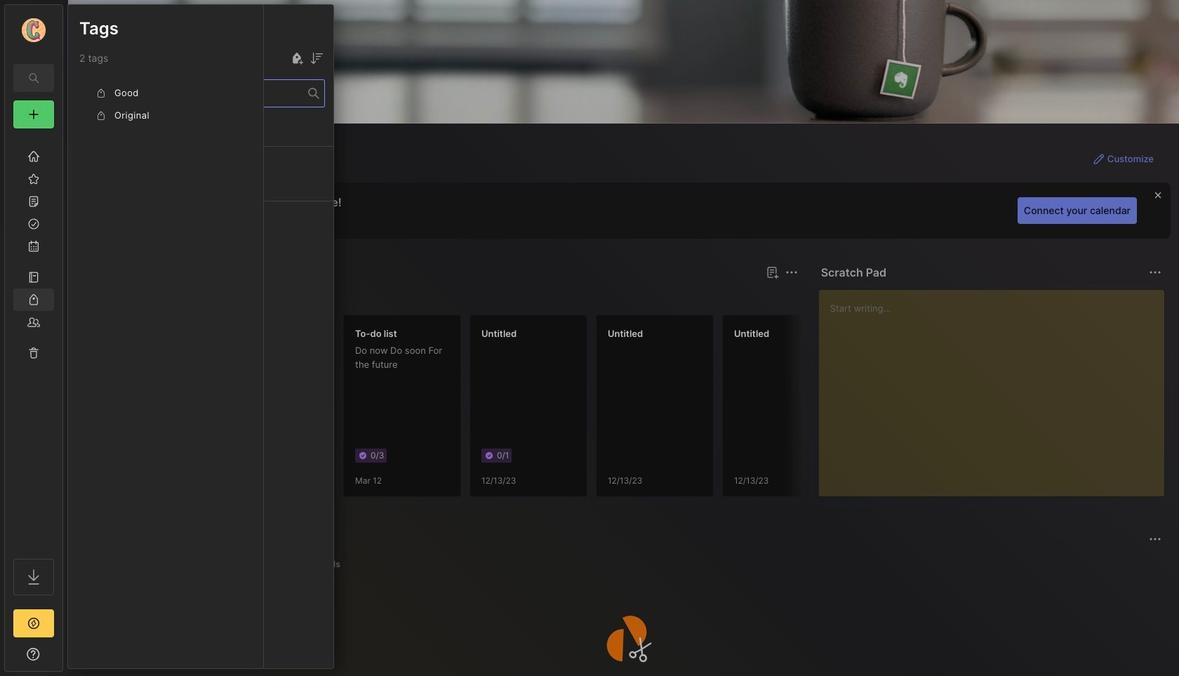 Task type: locate. For each thing, give the bounding box(es) containing it.
main element
[[0, 0, 67, 676]]

tree
[[5, 137, 63, 546]]

row group
[[79, 82, 252, 127], [68, 119, 334, 255], [91, 315, 1102, 506]]

Account field
[[5, 16, 63, 44]]

Find tags… text field
[[80, 84, 308, 103]]

tab
[[140, 289, 197, 306], [93, 556, 147, 573], [201, 556, 260, 573], [265, 556, 302, 573], [308, 556, 347, 573]]

click to expand image
[[61, 650, 72, 667]]

upgrade image
[[25, 615, 42, 632]]

WHAT'S NEW field
[[5, 643, 63, 666]]

home image
[[27, 150, 41, 164]]

create new tag image
[[289, 50, 305, 67]]

tab list
[[93, 556, 1160, 573]]

tree inside "main" element
[[5, 137, 63, 546]]



Task type: describe. For each thing, give the bounding box(es) containing it.
edit search image
[[25, 70, 42, 86]]

Start writing… text field
[[831, 290, 1164, 485]]

account image
[[22, 18, 46, 42]]



Task type: vqa. For each thing, say whether or not it's contained in the screenshot.
tab
yes



